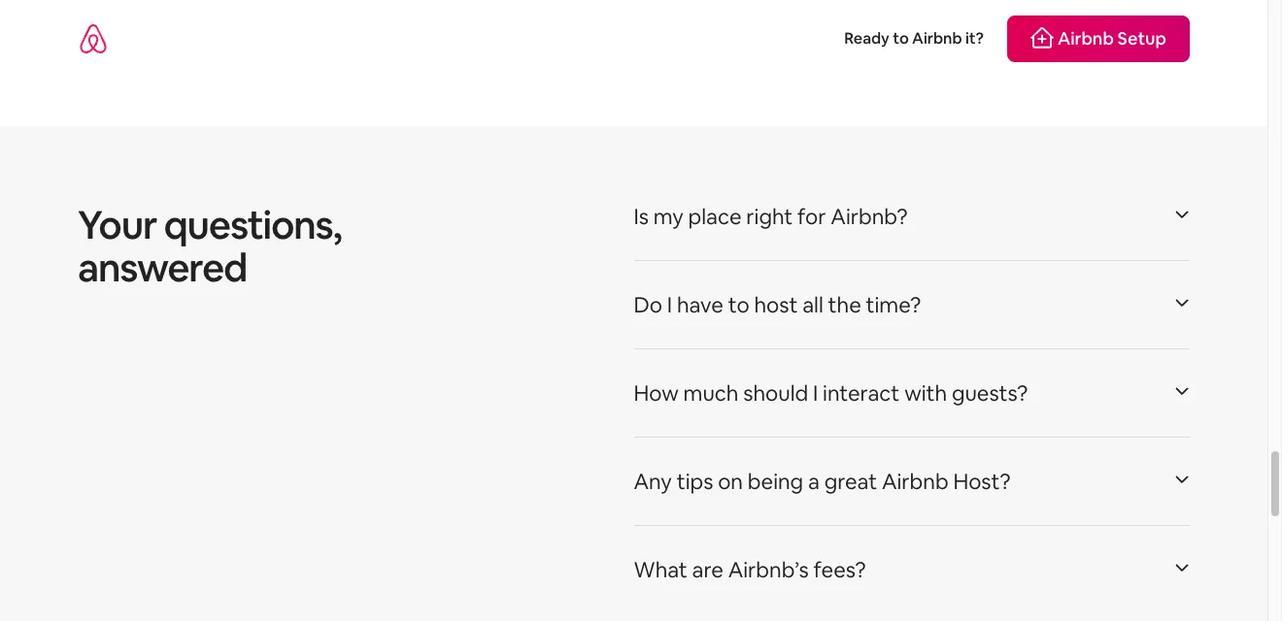 Task type: vqa. For each thing, say whether or not it's contained in the screenshot.
What Are Airbnb'S Fees? dropdown button
yes



Task type: describe. For each thing, give the bounding box(es) containing it.
airbnb's
[[728, 557, 809, 584]]

answered
[[78, 243, 247, 294]]

tips
[[677, 469, 713, 496]]

the
[[828, 292, 861, 319]]

what are airbnb's fees? button
[[634, 542, 1190, 599]]

interact
[[823, 380, 900, 407]]

any tips on being a great airbnb host?
[[634, 469, 1011, 496]]

any tips on being a great airbnb host? button
[[634, 454, 1190, 510]]

what are airbnb's fees?
[[634, 557, 866, 584]]

i inside dropdown button
[[667, 292, 672, 319]]

airbnb setup
[[1058, 27, 1166, 50]]

your
[[78, 201, 157, 251]]

is my place right for airbnb? button
[[634, 189, 1190, 245]]

how much should i interact with guests? button
[[634, 366, 1190, 422]]

airbnb inside dropdown button
[[882, 469, 948, 496]]

fees?
[[813, 557, 866, 584]]

is
[[634, 203, 649, 231]]

should
[[743, 380, 808, 407]]

great
[[824, 469, 877, 496]]

airbnb left it? at the right top
[[912, 28, 962, 49]]

ready
[[844, 28, 890, 49]]

do
[[634, 292, 662, 319]]

airbnb left the setup
[[1058, 27, 1114, 50]]

ready to airbnb it?
[[844, 28, 984, 49]]

do i have to host all the time? button
[[634, 277, 1190, 334]]

airbnb setup link
[[1007, 16, 1190, 62]]



Task type: locate. For each thing, give the bounding box(es) containing it.
1 vertical spatial i
[[813, 380, 818, 407]]

host
[[754, 292, 798, 319]]

is my place right for airbnb?
[[634, 203, 908, 231]]

0 vertical spatial i
[[667, 292, 672, 319]]

with
[[904, 380, 947, 407]]

host?
[[953, 469, 1011, 496]]

for
[[797, 203, 826, 231]]

i right should
[[813, 380, 818, 407]]

being
[[748, 469, 803, 496]]

0 horizontal spatial i
[[667, 292, 672, 319]]

have
[[677, 292, 723, 319]]

do i have to host all the time?
[[634, 292, 921, 319]]

0 horizontal spatial to
[[728, 292, 749, 319]]

time?
[[866, 292, 921, 319]]

on
[[718, 469, 743, 496]]

airbnb homepage image
[[78, 23, 109, 54]]

my
[[653, 203, 684, 231]]

guests?
[[952, 380, 1028, 407]]

airbnb
[[1058, 27, 1114, 50], [912, 28, 962, 49], [882, 469, 948, 496]]

i inside "dropdown button"
[[813, 380, 818, 407]]

a
[[808, 469, 820, 496]]

to left host
[[728, 292, 749, 319]]

i
[[667, 292, 672, 319], [813, 380, 818, 407]]

all
[[802, 292, 823, 319]]

how
[[634, 380, 679, 407]]

any
[[634, 469, 672, 496]]

airbnb?
[[831, 203, 908, 231]]

1 horizontal spatial to
[[893, 28, 909, 49]]

0 vertical spatial to
[[893, 28, 909, 49]]

what
[[634, 557, 687, 584]]

to inside dropdown button
[[728, 292, 749, 319]]

place
[[688, 203, 742, 231]]

to
[[893, 28, 909, 49], [728, 292, 749, 319]]

it?
[[965, 28, 984, 49]]

are
[[692, 557, 723, 584]]

1 horizontal spatial i
[[813, 380, 818, 407]]

airbnb right great at the right bottom of page
[[882, 469, 948, 496]]

questions,
[[164, 201, 341, 251]]

1 vertical spatial to
[[728, 292, 749, 319]]

i right do
[[667, 292, 672, 319]]

setup
[[1118, 27, 1166, 50]]

how much should i interact with guests?
[[634, 380, 1028, 407]]

to right ready
[[893, 28, 909, 49]]

right
[[746, 203, 793, 231]]

much
[[683, 380, 739, 407]]

your questions, answered
[[78, 201, 341, 294]]



